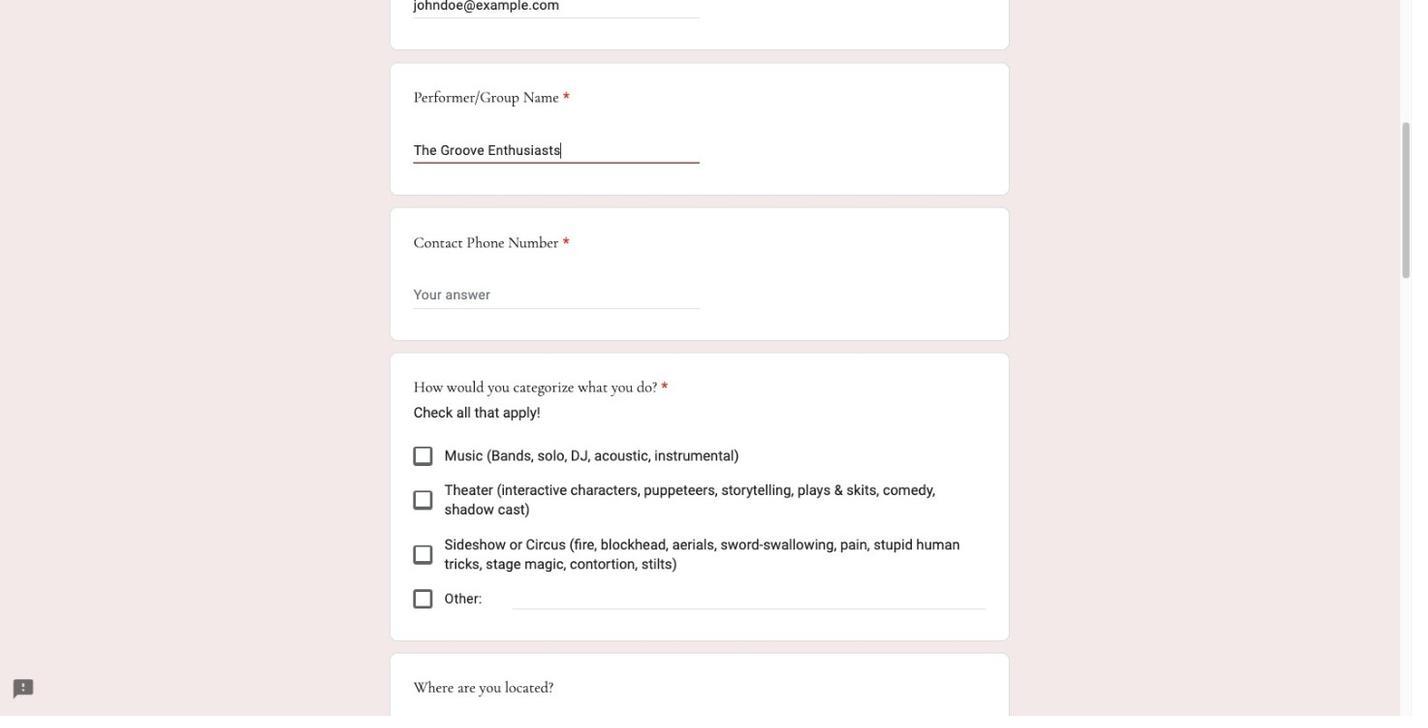 Task type: describe. For each thing, give the bounding box(es) containing it.
theater (interactive characters, puppeteers, storytelling, plays & skits, comedy, shadow cast) image
[[416, 493, 430, 507]]

Music (Bands, solo, DJ, acoustic, instrumental) checkbox
[[414, 447, 433, 466]]

1 heading from the top
[[414, 86, 570, 110]]

required question element for third heading from the bottom of the page
[[559, 86, 570, 110]]

required question element for 3rd heading from the top
[[658, 377, 668, 400]]

Theater (interactive characters, puppeteers, storytelling, plays & skits, comedy, shadow cast) checkbox
[[414, 491, 433, 511]]

Your email email field
[[414, 0, 700, 17]]

Sideshow or Circus (fire, blockhead, aerials, sword-swallowing, pain, stupid human tricks, stage magic, contortion, stilts) checkbox
[[414, 546, 433, 565]]



Task type: locate. For each thing, give the bounding box(es) containing it.
1 vertical spatial required question element
[[559, 232, 570, 255]]

2 vertical spatial required question element
[[658, 377, 668, 400]]

2 vertical spatial heading
[[414, 377, 668, 400]]

Other: checkbox
[[414, 590, 433, 610]]

1 vertical spatial heading
[[414, 232, 570, 255]]

None text field
[[414, 139, 700, 162]]

None text field
[[414, 284, 700, 307]]

3 heading from the top
[[414, 377, 668, 400]]

required question element for second heading from the bottom
[[559, 232, 570, 255]]

report a problem to google image
[[12, 678, 35, 702]]

0 vertical spatial required question element
[[559, 86, 570, 110]]

2 heading from the top
[[414, 232, 570, 255]]

list item
[[390, 0, 1010, 51]]

Other response text field
[[513, 588, 986, 609]]

list
[[414, 439, 986, 617]]

0 vertical spatial heading
[[414, 86, 570, 110]]

required question element
[[559, 86, 570, 110], [559, 232, 570, 255], [658, 377, 668, 400]]

heading
[[414, 86, 570, 110], [414, 232, 570, 255], [414, 377, 668, 400]]



Task type: vqa. For each thing, say whether or not it's contained in the screenshot.
Graduate icon
no



